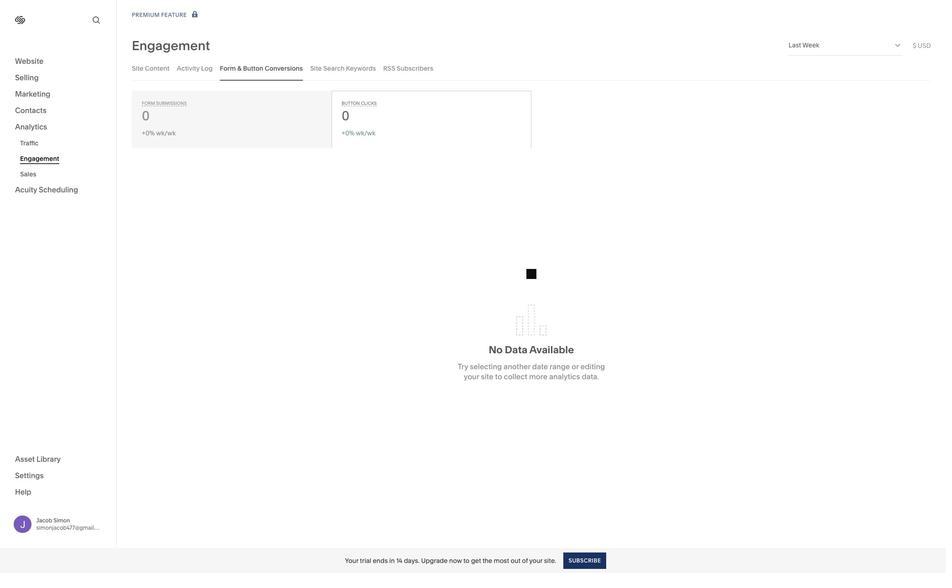 Task type: describe. For each thing, give the bounding box(es) containing it.
site
[[481, 372, 493, 381]]

engagement link
[[20, 151, 106, 166]]

search
[[323, 64, 345, 72]]

rss subscribers
[[383, 64, 433, 72]]

selling
[[15, 73, 39, 82]]

wk/wk for form submissions 0 0% wk/wk
[[156, 129, 176, 137]]

1 horizontal spatial your
[[529, 557, 543, 565]]

collect
[[504, 372, 527, 381]]

button clicks 0 0% wk/wk
[[342, 101, 377, 137]]

asset
[[15, 455, 35, 464]]

week
[[802, 41, 819, 49]]

data
[[505, 344, 527, 356]]

now
[[449, 557, 462, 565]]

asset library link
[[15, 454, 101, 465]]

last week
[[789, 41, 819, 49]]

rss
[[383, 64, 395, 72]]

0% for button clicks 0 0% wk/wk
[[345, 129, 355, 137]]

subscribe button
[[564, 553, 606, 569]]

last week button
[[789, 35, 903, 55]]

analytics
[[15, 122, 47, 131]]

site search keywords
[[310, 64, 376, 72]]

scheduling
[[39, 185, 78, 194]]

feature
[[161, 11, 187, 18]]

0 vertical spatial engagement
[[132, 38, 210, 53]]

asset library
[[15, 455, 61, 464]]

site for site search keywords
[[310, 64, 322, 72]]

form & button conversions
[[220, 64, 303, 72]]

site content button
[[132, 56, 169, 81]]

available
[[529, 344, 574, 356]]

14
[[396, 557, 402, 565]]

jacob
[[36, 517, 52, 524]]

ends
[[373, 557, 388, 565]]

selecting
[[470, 362, 502, 371]]

site search keywords button
[[310, 56, 376, 81]]

your inside try selecting another date range or editing your site to collect more analytics data.
[[464, 372, 479, 381]]

premium feature
[[132, 11, 187, 18]]

help
[[15, 487, 31, 496]]

form for 0
[[142, 101, 155, 106]]

keywords
[[346, 64, 376, 72]]

rss subscribers button
[[383, 56, 433, 81]]

site for site content
[[132, 64, 143, 72]]

$ usd
[[913, 41, 931, 49]]

premium feature button
[[132, 10, 200, 20]]

another
[[504, 362, 531, 371]]

log
[[201, 64, 213, 72]]

activity
[[177, 64, 200, 72]]

analytics link
[[15, 122, 101, 133]]

$
[[913, 41, 916, 49]]

no data available
[[489, 344, 574, 356]]

acuity scheduling
[[15, 185, 78, 194]]

0 horizontal spatial to
[[463, 557, 469, 565]]

data.
[[582, 372, 599, 381]]

your trial ends in 14 days. upgrade now to get the most out of your site.
[[345, 557, 556, 565]]

form submissions 0 0% wk/wk
[[142, 101, 187, 137]]

acuity scheduling link
[[15, 185, 101, 196]]

settings link
[[15, 470, 101, 481]]

site content
[[132, 64, 169, 72]]

of
[[522, 557, 528, 565]]

help link
[[15, 487, 31, 497]]

usd
[[918, 41, 931, 49]]

form for button
[[220, 64, 236, 72]]

sales
[[20, 170, 36, 178]]

website
[[15, 57, 43, 66]]

editing
[[580, 362, 605, 371]]

more
[[529, 372, 547, 381]]

activity log
[[177, 64, 213, 72]]



Task type: vqa. For each thing, say whether or not it's contained in the screenshot.
'Selling' on the left top
yes



Task type: locate. For each thing, give the bounding box(es) containing it.
wk/wk for button clicks 0 0% wk/wk
[[356, 129, 375, 137]]

last
[[789, 41, 801, 49]]

0 vertical spatial your
[[464, 372, 479, 381]]

button left clicks at the top of page
[[342, 101, 360, 106]]

1 vertical spatial to
[[463, 557, 469, 565]]

form inside the form submissions 0 0% wk/wk
[[142, 101, 155, 106]]

1 vertical spatial form
[[142, 101, 155, 106]]

0 horizontal spatial your
[[464, 372, 479, 381]]

0% inside the form submissions 0 0% wk/wk
[[145, 129, 155, 137]]

engagement
[[132, 38, 210, 53], [20, 155, 59, 163]]

site inside button
[[310, 64, 322, 72]]

1 site from the left
[[132, 64, 143, 72]]

conversions
[[265, 64, 303, 72]]

form left & in the top of the page
[[220, 64, 236, 72]]

date
[[532, 362, 548, 371]]

range
[[550, 362, 570, 371]]

most
[[494, 557, 509, 565]]

1 horizontal spatial button
[[342, 101, 360, 106]]

traffic
[[20, 139, 39, 147]]

contacts link
[[15, 105, 101, 116]]

site.
[[544, 557, 556, 565]]

simonjacob477@gmail.com
[[36, 524, 107, 531]]

simon
[[53, 517, 70, 524]]

your right of
[[529, 557, 543, 565]]

sales link
[[20, 166, 106, 182]]

2 0 from the left
[[342, 108, 349, 124]]

button inside form & button conversions button
[[243, 64, 263, 72]]

&
[[237, 64, 242, 72]]

marketing
[[15, 89, 50, 99]]

tab list
[[132, 56, 931, 81]]

to right site
[[495, 372, 502, 381]]

1 horizontal spatial 0
[[342, 108, 349, 124]]

site left content
[[132, 64, 143, 72]]

wk/wk down clicks at the top of page
[[356, 129, 375, 137]]

0 for button clicks 0 0% wk/wk
[[342, 108, 349, 124]]

1 horizontal spatial to
[[495, 372, 502, 381]]

to left get on the bottom of page
[[463, 557, 469, 565]]

1 horizontal spatial site
[[310, 64, 322, 72]]

tab list containing site content
[[132, 56, 931, 81]]

subscribers
[[397, 64, 433, 72]]

your
[[345, 557, 358, 565]]

website link
[[15, 56, 101, 67]]

0 horizontal spatial button
[[243, 64, 263, 72]]

1 horizontal spatial engagement
[[132, 38, 210, 53]]

1 horizontal spatial 0%
[[345, 129, 355, 137]]

1 horizontal spatial wk/wk
[[356, 129, 375, 137]]

0 horizontal spatial form
[[142, 101, 155, 106]]

button
[[243, 64, 263, 72], [342, 101, 360, 106]]

marketing link
[[15, 89, 101, 100]]

0 vertical spatial to
[[495, 372, 502, 381]]

0 horizontal spatial 0
[[142, 108, 150, 124]]

site left search
[[310, 64, 322, 72]]

clicks
[[361, 101, 377, 106]]

activity log button
[[177, 56, 213, 81]]

premium
[[132, 11, 160, 18]]

1 horizontal spatial form
[[220, 64, 236, 72]]

try
[[458, 362, 468, 371]]

0 for form submissions 0 0% wk/wk
[[142, 108, 150, 124]]

2 site from the left
[[310, 64, 322, 72]]

0
[[142, 108, 150, 124], [342, 108, 349, 124]]

days.
[[404, 557, 420, 565]]

selling link
[[15, 73, 101, 83]]

or
[[572, 362, 579, 371]]

1 wk/wk from the left
[[156, 129, 176, 137]]

content
[[145, 64, 169, 72]]

no
[[489, 344, 503, 356]]

1 vertical spatial your
[[529, 557, 543, 565]]

engagement down traffic
[[20, 155, 59, 163]]

form inside form & button conversions button
[[220, 64, 236, 72]]

in
[[389, 557, 395, 565]]

jacob simon simonjacob477@gmail.com
[[36, 517, 107, 531]]

engagement up content
[[132, 38, 210, 53]]

site inside button
[[132, 64, 143, 72]]

upgrade
[[421, 557, 448, 565]]

2 wk/wk from the left
[[356, 129, 375, 137]]

subscribe
[[569, 557, 601, 564]]

traffic link
[[20, 135, 106, 151]]

your down try at the bottom left of the page
[[464, 372, 479, 381]]

site
[[132, 64, 143, 72], [310, 64, 322, 72]]

1 vertical spatial button
[[342, 101, 360, 106]]

wk/wk
[[156, 129, 176, 137], [356, 129, 375, 137]]

get
[[471, 557, 481, 565]]

0 inside button clicks 0 0% wk/wk
[[342, 108, 349, 124]]

form & button conversions button
[[220, 56, 303, 81]]

form left submissions
[[142, 101, 155, 106]]

contacts
[[15, 106, 46, 115]]

wk/wk inside the form submissions 0 0% wk/wk
[[156, 129, 176, 137]]

0 horizontal spatial 0%
[[145, 129, 155, 137]]

trial
[[360, 557, 371, 565]]

button inside button clicks 0 0% wk/wk
[[342, 101, 360, 106]]

0 horizontal spatial site
[[132, 64, 143, 72]]

submissions
[[156, 101, 187, 106]]

1 0 from the left
[[142, 108, 150, 124]]

settings
[[15, 471, 44, 480]]

0 horizontal spatial engagement
[[20, 155, 59, 163]]

1 vertical spatial engagement
[[20, 155, 59, 163]]

0%
[[145, 129, 155, 137], [345, 129, 355, 137]]

0 vertical spatial form
[[220, 64, 236, 72]]

out
[[511, 557, 520, 565]]

wk/wk down submissions
[[156, 129, 176, 137]]

analytics
[[549, 372, 580, 381]]

library
[[36, 455, 61, 464]]

0 vertical spatial button
[[243, 64, 263, 72]]

acuity
[[15, 185, 37, 194]]

0 horizontal spatial wk/wk
[[156, 129, 176, 137]]

wk/wk inside button clicks 0 0% wk/wk
[[356, 129, 375, 137]]

to inside try selecting another date range or editing your site to collect more analytics data.
[[495, 372, 502, 381]]

0% for form submissions 0 0% wk/wk
[[145, 129, 155, 137]]

the
[[483, 557, 492, 565]]

try selecting another date range or editing your site to collect more analytics data.
[[458, 362, 605, 381]]

2 0% from the left
[[345, 129, 355, 137]]

1 0% from the left
[[145, 129, 155, 137]]

0 inside the form submissions 0 0% wk/wk
[[142, 108, 150, 124]]

0% inside button clicks 0 0% wk/wk
[[345, 129, 355, 137]]

button right & in the top of the page
[[243, 64, 263, 72]]

your
[[464, 372, 479, 381], [529, 557, 543, 565]]

form
[[220, 64, 236, 72], [142, 101, 155, 106]]



